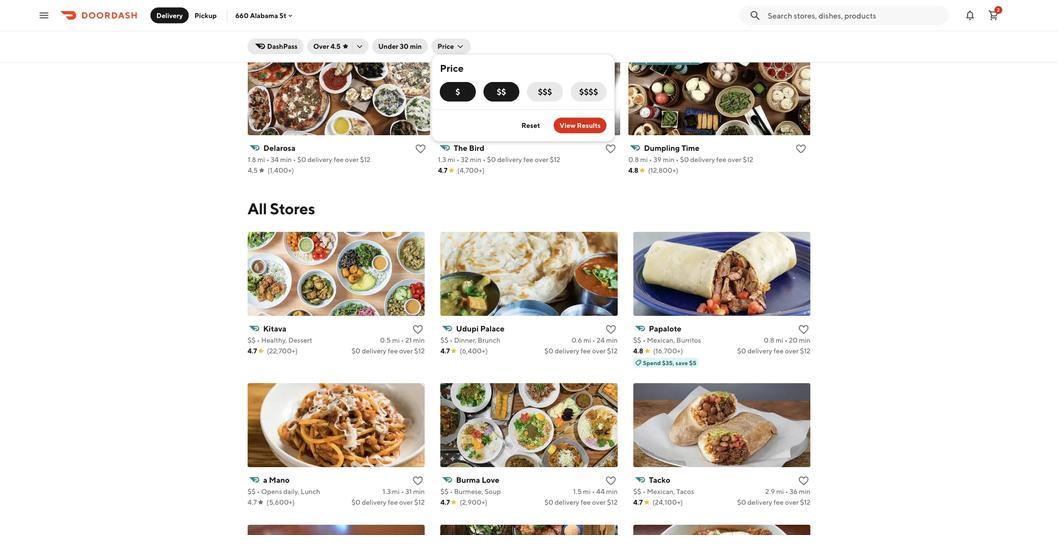 Task type: vqa. For each thing, say whether or not it's contained in the screenshot.
Made
no



Task type: describe. For each thing, give the bounding box(es) containing it.
exclusives
[[248, 29, 304, 43]]

alabama
[[250, 11, 278, 19]]

spend for spend $65, save $12
[[642, 57, 660, 64]]

1.8
[[248, 156, 256, 164]]

click to add this store to your saved list image for a mano
[[412, 476, 424, 487]]

dumpling time
[[644, 143, 699, 153]]

min for 1.3 mi • 32 min • $​0 delivery fee over $12
[[470, 156, 481, 164]]

mi left 39
[[640, 156, 648, 164]]

$​0 for burma love
[[544, 499, 553, 507]]

delivery for udupi palace
[[555, 347, 579, 355]]

$​0 for papalote
[[737, 347, 746, 355]]

burma
[[456, 476, 480, 485]]

delivery for papalote
[[748, 347, 772, 355]]

over for a mano
[[399, 499, 413, 507]]

44
[[596, 488, 605, 496]]

kitava
[[263, 324, 287, 334]]

brunch
[[478, 337, 500, 345]]

$ button
[[440, 82, 476, 102]]

4.8 for (16,700+)
[[633, 347, 643, 355]]

fee for papalote
[[774, 347, 784, 355]]

• up (1,400+)
[[293, 156, 296, 164]]

all
[[248, 199, 267, 218]]

36
[[790, 488, 798, 496]]

under 30 min button
[[372, 39, 428, 54]]

1.3 mi • 31 min
[[383, 488, 425, 496]]

st
[[279, 11, 286, 19]]

the bird
[[453, 143, 484, 153]]

min for 0.8 mi • 20 min
[[799, 337, 811, 345]]

21
[[405, 337, 412, 345]]

click to add this store to your saved list image for palace
[[605, 324, 617, 336]]

2.9
[[765, 488, 775, 496]]

burmese,
[[454, 488, 483, 496]]

view
[[560, 121, 576, 130]]

view results button
[[554, 118, 607, 133]]

1.5 mi • 44 min
[[573, 488, 618, 496]]

price inside button
[[438, 42, 454, 50]]

under 30 min
[[378, 42, 422, 50]]

$$ • burmese, soup
[[440, 488, 501, 496]]

20
[[789, 337, 798, 345]]

over for papalote
[[785, 347, 799, 355]]

• left "tacos"
[[643, 488, 646, 496]]

click to add this store to your saved list image for bird
[[605, 143, 616, 155]]

$$ for $$ • mexican, burritos
[[633, 337, 641, 345]]

view results
[[560, 121, 601, 130]]

lunch
[[301, 488, 320, 496]]

34
[[270, 156, 279, 164]]

a
[[263, 476, 267, 485]]

$$ for $$ • dinner, brunch
[[440, 337, 449, 345]]

mi left 32
[[447, 156, 455, 164]]

mi for burma love
[[583, 488, 591, 496]]

price button
[[432, 39, 471, 54]]

click to add this store to your saved list image for time
[[795, 143, 807, 155]]

reset button
[[516, 118, 546, 133]]

under
[[378, 42, 398, 50]]

• down dumpling time
[[676, 156, 678, 164]]

daily,
[[283, 488, 299, 496]]

dashpass
[[267, 42, 298, 50]]

pickup button
[[189, 8, 223, 23]]

palace
[[480, 324, 505, 334]]

love
[[482, 476, 499, 485]]

0.6
[[572, 337, 582, 345]]

$​0 delivery fee over $12 for burma love
[[544, 499, 618, 507]]

$$ for $$ • burmese, soup
[[440, 488, 449, 496]]

spend for spend $35, save $5
[[643, 360, 661, 367]]

0.8 mi • 39 min • $​0 delivery fee over $12
[[628, 156, 753, 164]]

(24,100+)
[[653, 499, 683, 507]]

click to add this store to your saved list image for tacko
[[798, 476, 810, 487]]

delivery for kitava
[[362, 347, 386, 355]]

burritos
[[676, 337, 701, 345]]

click to add this store to your saved list image for delarosa
[[414, 143, 426, 155]]

fee for udupi palace
[[581, 347, 591, 355]]

24
[[597, 337, 605, 345]]

min for 1.5 mi • 44 min
[[606, 488, 618, 496]]

$$$
[[538, 87, 552, 97]]

papalote
[[649, 324, 682, 334]]

660
[[235, 11, 249, 19]]

4.7 for burma love
[[440, 499, 450, 507]]

2 button
[[984, 6, 1003, 25]]

$​0 for kitava
[[352, 347, 360, 355]]

over 4.5 button
[[307, 39, 368, 54]]

spend $35, save $5
[[643, 360, 696, 367]]

660 alabama st button
[[235, 11, 294, 19]]

1 vertical spatial price
[[440, 63, 464, 74]]

stores
[[270, 199, 315, 218]]

save for $5
[[676, 360, 688, 367]]

2
[[997, 7, 1000, 13]]

all stores
[[248, 199, 315, 218]]

• down "bird"
[[483, 156, 485, 164]]

$$$$
[[579, 87, 598, 97]]

4.7 for tacko
[[633, 499, 643, 507]]

over for udupi palace
[[592, 347, 606, 355]]

mi right 1.8
[[257, 156, 265, 164]]

• left 24
[[592, 337, 595, 345]]

delivery right the 34
[[307, 156, 332, 164]]

4.8 for (12,800+)
[[628, 166, 638, 174]]

• left healthy,
[[257, 337, 260, 345]]

udupi
[[456, 324, 479, 334]]

4.7 left (4,700+)
[[438, 166, 447, 174]]

fee for kitava
[[388, 347, 398, 355]]

time
[[681, 143, 699, 153]]

over for tacko
[[785, 499, 799, 507]]

(6,400+)
[[460, 347, 488, 355]]

31
[[405, 488, 412, 496]]

0 items, open order cart image
[[988, 10, 1000, 21]]

min for 2.9 mi • 36 min
[[799, 488, 811, 496]]

soup
[[485, 488, 501, 496]]

0.5
[[380, 337, 391, 345]]

mi for tacko
[[776, 488, 784, 496]]

• left 39
[[649, 156, 652, 164]]

results
[[577, 121, 601, 130]]

mexican, for papalote
[[647, 337, 675, 345]]

• left opens
[[257, 488, 260, 496]]

spend $65, save $12
[[642, 57, 698, 64]]

(2,900+)
[[460, 499, 487, 507]]

$$ button
[[484, 82, 519, 102]]

delivery button
[[151, 8, 189, 23]]



Task type: locate. For each thing, give the bounding box(es) containing it.
dessert
[[288, 337, 312, 345]]

• left 32
[[456, 156, 459, 164]]

$5
[[689, 360, 696, 367]]

0 horizontal spatial 1.3
[[383, 488, 391, 496]]

delivery
[[156, 11, 183, 19]]

0 horizontal spatial 0.8
[[628, 156, 639, 164]]

$​0 for a mano
[[352, 499, 360, 507]]

$$ for $$
[[497, 87, 506, 97]]

over for kitava
[[399, 347, 413, 355]]

0 vertical spatial 0.8
[[628, 156, 639, 164]]

the
[[453, 143, 467, 153]]

0.8 mi • 20 min
[[764, 337, 811, 345]]

0.8 for 0.8 mi • 20 min
[[764, 337, 774, 345]]

$​0 delivery fee over $12
[[352, 347, 425, 355], [544, 347, 618, 355], [737, 347, 811, 355], [352, 499, 425, 507], [544, 499, 618, 507], [737, 499, 811, 507]]

$​0 delivery fee over $12 down 0.6
[[544, 347, 618, 355]]

1.5
[[573, 488, 582, 496]]

min right 32
[[470, 156, 481, 164]]

mi for kitava
[[392, 337, 400, 345]]

mi left the 31
[[392, 488, 400, 496]]

39
[[653, 156, 661, 164]]

4.8 left (12,800+)
[[628, 166, 638, 174]]

0.5 mi • 21 min
[[380, 337, 425, 345]]

$​0 delivery fee over $12 down 1.3 mi • 31 min
[[352, 499, 425, 507]]

spend left "$35,"
[[643, 360, 661, 367]]

4.7 down $$ • burmese, soup
[[440, 499, 450, 507]]

0.8
[[628, 156, 639, 164], [764, 337, 774, 345]]

save for $12
[[675, 57, 687, 64]]

price down price button
[[440, 63, 464, 74]]

$​0 delivery fee over $12 down 0.8 mi • 20 min
[[737, 347, 811, 355]]

4.7 left (5,600+)
[[248, 499, 257, 507]]

$35,
[[662, 360, 674, 367]]

min right the 20
[[799, 337, 811, 345]]

4.5
[[331, 42, 341, 50], [248, 166, 258, 174]]

mi right 0.6
[[584, 337, 591, 345]]

0 vertical spatial spend
[[642, 57, 660, 64]]

$​0 delivery fee over $12 for kitava
[[352, 347, 425, 355]]

delivery down reset button
[[497, 156, 522, 164]]

exclusives link
[[248, 28, 304, 43]]

1 horizontal spatial 1.3
[[438, 156, 446, 164]]

$$ for $$ • healthy, dessert
[[248, 337, 256, 345]]

1.3 for 1.3 mi • 32 min • $​0 delivery fee over $12
[[438, 156, 446, 164]]

0 vertical spatial price
[[438, 42, 454, 50]]

4.7 down $$ • mexican, tacos
[[633, 499, 643, 507]]

4.7 down $$ • healthy, dessert
[[248, 347, 257, 355]]

min right 39
[[663, 156, 674, 164]]

spend left $65,
[[642, 57, 660, 64]]

mexican, down the tacko
[[647, 488, 675, 496]]

$$ • opens daily, lunch
[[248, 488, 320, 496]]

delivery down 1.3 mi • 31 min
[[362, 499, 386, 507]]

$65,
[[661, 57, 673, 64]]

4.7 for udupi palace
[[440, 347, 450, 355]]

• left the 31
[[401, 488, 404, 496]]

min for 1.8 mi • 34 min • $​0 delivery fee over $12
[[280, 156, 291, 164]]

fee for tacko
[[774, 499, 784, 507]]

save left $5
[[676, 360, 688, 367]]

delivery down 2.9
[[748, 499, 772, 507]]

delivery down 0.8 mi • 20 min
[[748, 347, 772, 355]]

4.7 for a mano
[[248, 499, 257, 507]]

0 vertical spatial save
[[675, 57, 687, 64]]

burma love
[[456, 476, 499, 485]]

Store search: begin typing to search for stores available on DoorDash text field
[[768, 10, 943, 21]]

click to add this store to your saved list image up 0.5 mi • 21 min
[[412, 324, 424, 336]]

0.8 for 0.8 mi • 39 min • $​0 delivery fee over $12
[[628, 156, 639, 164]]

$$
[[497, 87, 506, 97], [248, 337, 256, 345], [440, 337, 449, 345], [633, 337, 641, 345], [248, 488, 256, 496], [440, 488, 449, 496], [633, 488, 641, 496]]

over for burma love
[[592, 499, 606, 507]]

0.6 mi • 24 min
[[572, 337, 618, 345]]

(12,800+)
[[648, 166, 678, 174]]

a mano
[[263, 476, 290, 485]]

4.7 down $$ • dinner, brunch
[[440, 347, 450, 355]]

$​0 delivery fee over $12 down 0.5
[[352, 347, 425, 355]]

notification bell image
[[964, 10, 976, 21]]

4.5 inside button
[[331, 42, 341, 50]]

1 vertical spatial save
[[676, 360, 688, 367]]

delivery down 1.5
[[555, 499, 579, 507]]

dashpass button
[[248, 39, 303, 54]]

$​0 delivery fee over $12 down 2.9
[[737, 499, 811, 507]]

min right 44 at right bottom
[[606, 488, 618, 496]]

min for 0.6 mi • 24 min
[[606, 337, 618, 345]]

$​0 delivery fee over $12 for tacko
[[737, 499, 811, 507]]

fee for a mano
[[388, 499, 398, 507]]

delivery for burma love
[[555, 499, 579, 507]]

min
[[410, 42, 422, 50], [280, 156, 291, 164], [470, 156, 481, 164], [663, 156, 674, 164], [413, 337, 425, 345], [606, 337, 618, 345], [799, 337, 811, 345], [413, 488, 425, 496], [606, 488, 618, 496], [799, 488, 811, 496]]

$$ for $$ • opens daily, lunch
[[248, 488, 256, 496]]

click to add this store to your saved list image
[[605, 143, 616, 155], [795, 143, 807, 155], [605, 324, 617, 336], [798, 324, 810, 336]]

4.5 down 1.8
[[248, 166, 258, 174]]

healthy,
[[261, 337, 287, 345]]

tacos
[[676, 488, 694, 496]]

$$ left opens
[[248, 488, 256, 496]]

opens
[[261, 488, 282, 496]]

(4,700+)
[[457, 166, 484, 174]]

2 mexican, from the top
[[647, 488, 675, 496]]

1 vertical spatial 4.8
[[633, 347, 643, 355]]

dumpling
[[644, 143, 680, 153]]

(5,600+)
[[267, 499, 295, 507]]

• left 36
[[785, 488, 788, 496]]

mexican, for tacko
[[647, 488, 675, 496]]

click to add this store to your saved list image up 2.9 mi • 36 min
[[798, 476, 810, 487]]

delivery down time
[[690, 156, 715, 164]]

•
[[266, 156, 269, 164], [293, 156, 296, 164], [456, 156, 459, 164], [483, 156, 485, 164], [649, 156, 652, 164], [676, 156, 678, 164], [257, 337, 260, 345], [401, 337, 404, 345], [450, 337, 453, 345], [592, 337, 595, 345], [643, 337, 646, 345], [785, 337, 788, 345], [257, 488, 260, 496], [401, 488, 404, 496], [450, 488, 453, 496], [592, 488, 595, 496], [643, 488, 646, 496], [785, 488, 788, 496]]

1 horizontal spatial 0.8
[[764, 337, 774, 345]]

delarosa
[[263, 143, 295, 153]]

mi right 2.9
[[776, 488, 784, 496]]

4.8 left (16,700+)
[[633, 347, 643, 355]]

$$ • mexican, burritos
[[633, 337, 701, 345]]

$$ • healthy, dessert
[[248, 337, 312, 345]]

$$ • mexican, tacos
[[633, 488, 694, 496]]

delivery down 0.6
[[555, 347, 579, 355]]

min right the 31
[[413, 488, 425, 496]]

$$ left burmese,
[[440, 488, 449, 496]]

1 vertical spatial mexican,
[[647, 488, 675, 496]]

• up spend $35, save $5
[[643, 337, 646, 345]]

min right 36
[[799, 488, 811, 496]]

min for 1.3 mi • 31 min
[[413, 488, 425, 496]]

32
[[461, 156, 468, 164]]

bird
[[469, 143, 484, 153]]

1 vertical spatial 0.8
[[764, 337, 774, 345]]

4.8
[[628, 166, 638, 174], [633, 347, 643, 355]]

mi for a mano
[[392, 488, 400, 496]]

0 vertical spatial 1.3
[[438, 156, 446, 164]]

1.3 left 32
[[438, 156, 446, 164]]

mi right 1.5
[[583, 488, 591, 496]]

1 horizontal spatial 4.5
[[331, 42, 341, 50]]

4.5 right over
[[331, 42, 341, 50]]

0 vertical spatial mexican,
[[647, 337, 675, 345]]

1.3 for 1.3 mi • 31 min
[[383, 488, 391, 496]]

min right the 34
[[280, 156, 291, 164]]

dinner,
[[454, 337, 476, 345]]

0 vertical spatial 4.5
[[331, 42, 341, 50]]

click to add this store to your saved list image left the
[[414, 143, 426, 155]]

click to add this store to your saved list image
[[414, 143, 426, 155], [412, 324, 424, 336], [412, 476, 424, 487], [605, 476, 617, 487], [798, 476, 810, 487]]

mi right 0.5
[[392, 337, 400, 345]]

mi for udupi palace
[[584, 337, 591, 345]]

over 4.5
[[313, 42, 341, 50]]

open menu image
[[38, 10, 50, 21]]

mano
[[269, 476, 290, 485]]

save right $65,
[[675, 57, 687, 64]]

$$ left healthy,
[[248, 337, 256, 345]]

delivery for tacko
[[748, 499, 772, 507]]

2.9 mi • 36 min
[[765, 488, 811, 496]]

1.8 mi • 34 min • $​0 delivery fee over $12
[[248, 156, 370, 164]]

(16,700+)
[[653, 347, 683, 355]]

• left 21
[[401, 337, 404, 345]]

min right 21
[[413, 337, 425, 345]]

click to add this store to your saved list image for burma love
[[605, 476, 617, 487]]

0.8 left 39
[[628, 156, 639, 164]]

1 vertical spatial 1.3
[[383, 488, 391, 496]]

(22,700+)
[[267, 347, 298, 355]]

$
[[456, 87, 460, 97]]

$$ left 'dinner,'
[[440, 337, 449, 345]]

$$ right 44 at right bottom
[[633, 488, 641, 496]]

• left the 20
[[785, 337, 788, 345]]

0 vertical spatial 4.8
[[628, 166, 638, 174]]

$$ inside button
[[497, 87, 506, 97]]

min inside button
[[410, 42, 422, 50]]

save
[[675, 57, 687, 64], [676, 360, 688, 367]]

$$ left $$$
[[497, 87, 506, 97]]

$​0 for tacko
[[737, 499, 746, 507]]

reset
[[522, 121, 540, 130]]

0.8 left the 20
[[764, 337, 774, 345]]

price right 30
[[438, 42, 454, 50]]

$​0 delivery fee over $12 for udupi palace
[[544, 347, 618, 355]]

4.7 for kitava
[[248, 347, 257, 355]]

min right 30
[[410, 42, 422, 50]]

fee for burma love
[[581, 499, 591, 507]]

30
[[400, 42, 409, 50]]

660 alabama st
[[235, 11, 286, 19]]

tacko
[[649, 476, 670, 485]]

over
[[313, 42, 329, 50]]

click to add this store to your saved list image for kitava
[[412, 324, 424, 336]]

min right 24
[[606, 337, 618, 345]]

min for 0.8 mi • 39 min • $​0 delivery fee over $12
[[663, 156, 674, 164]]

min for 0.5 mi • 21 min
[[413, 337, 425, 345]]

mi for papalote
[[776, 337, 783, 345]]

1 vertical spatial 4.5
[[248, 166, 258, 174]]

$$ right 24
[[633, 337, 641, 345]]

$​0 for udupi palace
[[544, 347, 553, 355]]

$​0 delivery fee over $12 down 1.5
[[544, 499, 618, 507]]

click to add this store to your saved list image up '1.5 mi • 44 min'
[[605, 476, 617, 487]]

• left burmese,
[[450, 488, 453, 496]]

$​0 delivery fee over $12 for a mano
[[352, 499, 425, 507]]

1.3 mi • 32 min • $​0 delivery fee over $12
[[438, 156, 560, 164]]

mi left the 20
[[776, 337, 783, 345]]

1.3
[[438, 156, 446, 164], [383, 488, 391, 496]]

$$ for $$ • mexican, tacos
[[633, 488, 641, 496]]

• left 44 at right bottom
[[592, 488, 595, 496]]

1 mexican, from the top
[[647, 337, 675, 345]]

mexican, down papalote
[[647, 337, 675, 345]]

1.3 left the 31
[[383, 488, 391, 496]]

$​0 delivery fee over $12 for papalote
[[737, 347, 811, 355]]

spend
[[642, 57, 660, 64], [643, 360, 661, 367]]

pickup
[[195, 11, 217, 19]]

mi
[[257, 156, 265, 164], [447, 156, 455, 164], [640, 156, 648, 164], [392, 337, 400, 345], [584, 337, 591, 345], [776, 337, 783, 345], [392, 488, 400, 496], [583, 488, 591, 496], [776, 488, 784, 496]]

udupi palace
[[456, 324, 505, 334]]

price
[[438, 42, 454, 50], [440, 63, 464, 74]]

(1,400+)
[[267, 166, 294, 174]]

mexican,
[[647, 337, 675, 345], [647, 488, 675, 496]]

$$ • dinner, brunch
[[440, 337, 500, 345]]

$$$$ button
[[571, 82, 607, 102]]

• left the 34
[[266, 156, 269, 164]]

click to add this store to your saved list image up 1.3 mi • 31 min
[[412, 476, 424, 487]]

4.7
[[438, 166, 447, 174], [248, 347, 257, 355], [440, 347, 450, 355], [248, 499, 257, 507], [440, 499, 450, 507], [633, 499, 643, 507]]

delivery down 0.5
[[362, 347, 386, 355]]

delivery for a mano
[[362, 499, 386, 507]]

0 horizontal spatial 4.5
[[248, 166, 258, 174]]

1 vertical spatial spend
[[643, 360, 661, 367]]

• left 'dinner,'
[[450, 337, 453, 345]]



